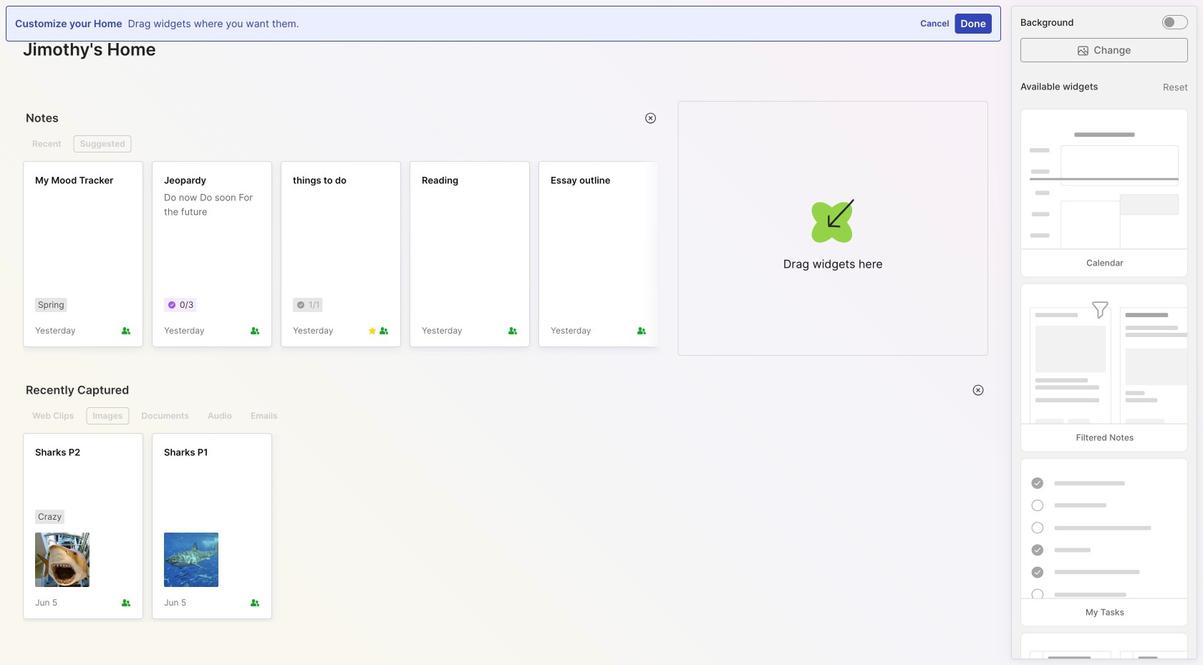 Task type: locate. For each thing, give the bounding box(es) containing it.
background image
[[1165, 17, 1175, 27]]



Task type: vqa. For each thing, say whether or not it's contained in the screenshot.
Search 'text field'
no



